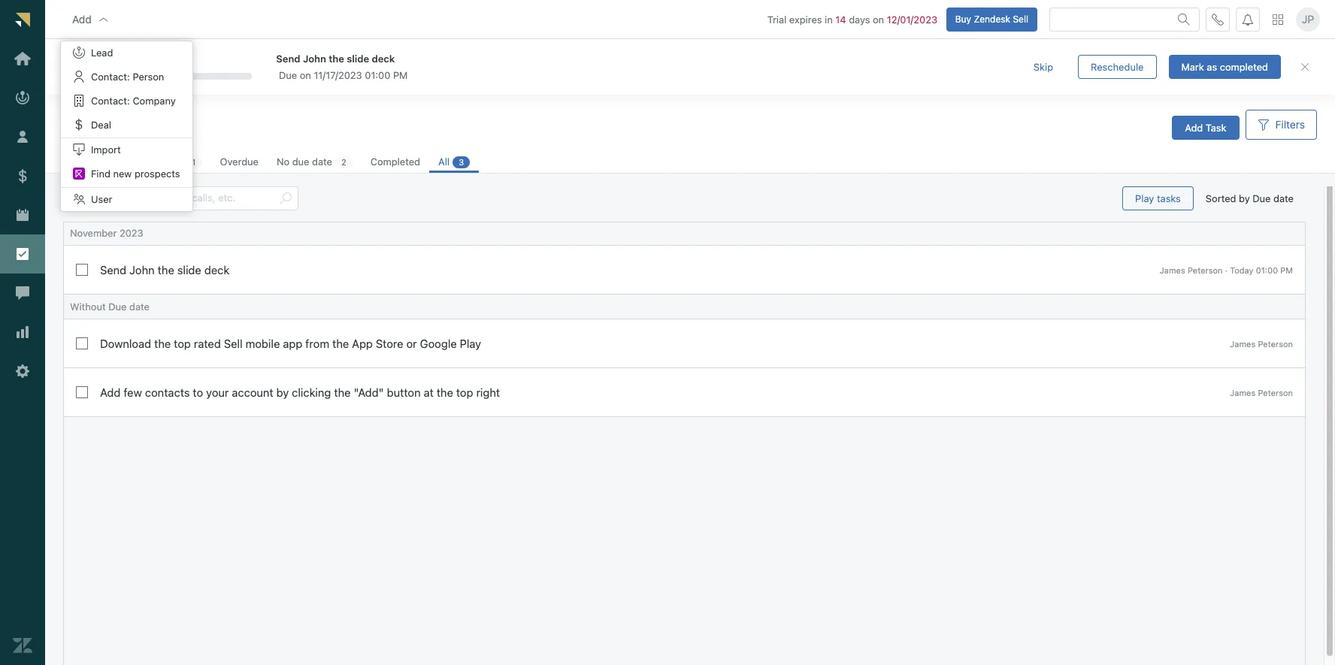 Task type: describe. For each thing, give the bounding box(es) containing it.
john for send john the slide deck
[[129, 263, 155, 277]]

1 horizontal spatial today
[[1230, 265, 1254, 275]]

0 vertical spatial task
[[63, 54, 84, 66]]

2 horizontal spatial due
[[1253, 192, 1271, 204]]

or
[[406, 337, 417, 350]]

2 vertical spatial due
[[108, 301, 127, 313]]

buy zendesk sell button
[[946, 7, 1038, 31]]

2023
[[120, 227, 143, 239]]

2
[[341, 157, 346, 167]]

contacts
[[145, 386, 190, 399]]

deck for send john the slide deck
[[204, 263, 229, 277]]

send john the slide deck due on 11/17/2023 01:00 pm
[[276, 52, 408, 81]]

download
[[100, 337, 151, 350]]

mark as completed button
[[1169, 55, 1281, 79]]

james peterson · today 01:00 pm
[[1160, 265, 1293, 275]]

few
[[124, 386, 142, 399]]

add task
[[1185, 121, 1227, 133]]

user
[[91, 193, 112, 205]]

peterson for add few contacts to your account by clicking the "add" button at the top right
[[1258, 388, 1293, 398]]

no due date
[[277, 156, 332, 168]]

task inside button
[[1206, 121, 1227, 133]]

store
[[376, 337, 403, 350]]

skip button
[[1021, 55, 1066, 79]]

right
[[476, 386, 500, 399]]

check box image for send john the slide deck
[[76, 264, 88, 276]]

contact: person
[[91, 71, 164, 83]]

1 horizontal spatial pm
[[1281, 265, 1293, 275]]

sorted by due date
[[1206, 192, 1294, 204]]

peterson for download the top rated sell mobile app from the app store or google play
[[1258, 339, 1293, 349]]

play tasks button
[[1123, 186, 1194, 211]]

buy
[[955, 13, 972, 25]]

3
[[459, 157, 464, 167]]

contacts image
[[73, 71, 85, 83]]

play tasks
[[1136, 192, 1181, 204]]

to
[[193, 386, 203, 399]]

as
[[1207, 61, 1218, 73]]

send john the slide deck link
[[276, 52, 994, 65]]

person
[[133, 71, 164, 83]]

calls image
[[1212, 13, 1224, 25]]

add for add few contacts to your account by clicking the "add" button at the top right
[[100, 386, 121, 399]]

deals image
[[73, 119, 85, 131]]

due
[[292, 156, 309, 168]]

reschedule button
[[1078, 55, 1157, 79]]

google
[[420, 337, 457, 350]]

in
[[825, 13, 833, 25]]

rated
[[194, 337, 221, 350]]

add for add task
[[1185, 121, 1203, 133]]

send for send john the slide deck
[[100, 263, 126, 277]]

company
[[133, 95, 176, 107]]

account
[[232, 386, 273, 399]]

1 horizontal spatial top
[[456, 386, 473, 399]]

add button
[[60, 4, 122, 34]]

lead
[[91, 47, 113, 59]]

jp
[[1302, 13, 1315, 25]]

1 horizontal spatial search image
[[1178, 13, 1190, 25]]

completed
[[370, 156, 420, 168]]

0 vertical spatial on
[[873, 13, 884, 25]]

contact: for contact: company
[[91, 95, 130, 107]]

filters
[[1276, 118, 1305, 131]]

clicking
[[292, 386, 331, 399]]

1 horizontal spatial 1
[[106, 54, 110, 66]]

deal
[[91, 119, 111, 131]]

at
[[424, 386, 434, 399]]

Search for tasks, calls, etc. field
[[113, 187, 274, 210]]

sorted
[[1206, 192, 1237, 204]]

add task button
[[1172, 116, 1240, 140]]

completed
[[1220, 61, 1269, 73]]

0 horizontal spatial 1
[[87, 54, 91, 66]]

slide for send john the slide deck
[[177, 263, 201, 277]]

0 horizontal spatial today
[[72, 156, 99, 168]]

find
[[91, 168, 110, 180]]

send john the slide deck
[[100, 263, 229, 277]]

01:00 inside send john the slide deck due on 11/17/2023 01:00 pm
[[365, 69, 391, 81]]

tasks
[[1157, 192, 1181, 204]]

jp button
[[1296, 7, 1320, 31]]

mark as completed
[[1182, 61, 1269, 73]]

2 horizontal spatial 1
[[192, 157, 196, 167]]

add for add
[[72, 12, 92, 25]]

the inside send john the slide deck due on 11/17/2023 01:00 pm
[[329, 52, 344, 64]]

zendesk products image
[[1273, 14, 1284, 25]]



Task type: vqa. For each thing, say whether or not it's contained in the screenshot.
help?
no



Task type: locate. For each thing, give the bounding box(es) containing it.
reach fill image
[[73, 168, 85, 180]]

slide inside send john the slide deck due on 11/17/2023 01:00 pm
[[347, 52, 369, 64]]

contact: down 'of'
[[91, 71, 130, 83]]

tasks
[[65, 115, 107, 135]]

0 vertical spatial james
[[1160, 265, 1186, 275]]

1 vertical spatial date
[[1274, 192, 1294, 204]]

on left 11/17/2023
[[300, 69, 311, 81]]

pm inside send john the slide deck due on 11/17/2023 01:00 pm
[[393, 69, 408, 81]]

james peterson for download the top rated sell mobile app from the app store or google play
[[1231, 339, 1293, 349]]

0 horizontal spatial send
[[100, 263, 126, 277]]

12/01/2023
[[887, 13, 938, 25]]

date right sorted on the top right
[[1274, 192, 1294, 204]]

james for add few contacts to your account by clicking the "add" button at the top right
[[1231, 388, 1256, 398]]

button
[[387, 386, 421, 399]]

date up "download" at the bottom of page
[[129, 301, 150, 313]]

john up 11/17/2023
[[303, 52, 326, 64]]

find new prospects
[[91, 168, 180, 180]]

pm
[[393, 69, 408, 81], [1281, 265, 1293, 275]]

0 vertical spatial deck
[[372, 52, 395, 64]]

building image
[[73, 95, 85, 107]]

1 horizontal spatial john
[[303, 52, 326, 64]]

0 horizontal spatial slide
[[177, 263, 201, 277]]

date for without due date
[[129, 301, 150, 313]]

1 horizontal spatial sell
[[1013, 13, 1029, 25]]

task 1 of 1
[[63, 54, 110, 66]]

today down import image
[[72, 156, 99, 168]]

1 horizontal spatial slide
[[347, 52, 369, 64]]

james for download the top rated sell mobile app from the app store or google play
[[1231, 339, 1256, 349]]

1 vertical spatial 01:00
[[1256, 265, 1278, 275]]

november
[[70, 227, 117, 239]]

1 vertical spatial on
[[300, 69, 311, 81]]

01:00
[[365, 69, 391, 81], [1256, 265, 1278, 275]]

contact:
[[91, 71, 130, 83], [91, 95, 130, 107]]

0 vertical spatial send
[[276, 52, 300, 64]]

app
[[352, 337, 373, 350]]

2 horizontal spatial date
[[1274, 192, 1294, 204]]

0 horizontal spatial date
[[129, 301, 150, 313]]

1 left 'of'
[[87, 54, 91, 66]]

overdue
[[220, 156, 259, 168]]

1 vertical spatial task
[[1206, 121, 1227, 133]]

0 horizontal spatial task
[[63, 54, 84, 66]]

0 vertical spatial sell
[[1013, 13, 1029, 25]]

sell inside button
[[1013, 13, 1029, 25]]

mobile
[[246, 337, 280, 350]]

sell
[[1013, 13, 1029, 25], [224, 337, 243, 350]]

collaborators image
[[73, 193, 85, 205]]

1 horizontal spatial task
[[1206, 121, 1227, 133]]

1 horizontal spatial play
[[1136, 192, 1155, 204]]

1 vertical spatial check box image
[[76, 387, 88, 399]]

top left rated
[[174, 337, 191, 350]]

john for send john the slide deck due on 11/17/2023 01:00 pm
[[303, 52, 326, 64]]

without
[[70, 301, 106, 313]]

contact: up deal
[[91, 95, 130, 107]]

date
[[312, 156, 332, 168], [1274, 192, 1294, 204], [129, 301, 150, 313]]

james peterson
[[1231, 339, 1293, 349], [1231, 388, 1293, 398]]

november 2023
[[70, 227, 143, 239]]

new
[[113, 168, 132, 180]]

1 horizontal spatial by
[[1239, 192, 1250, 204]]

1 vertical spatial peterson
[[1258, 339, 1293, 349]]

0 horizontal spatial on
[[300, 69, 311, 81]]

from
[[305, 337, 329, 350]]

add inside button
[[72, 12, 92, 25]]

the
[[329, 52, 344, 64], [158, 263, 174, 277], [154, 337, 171, 350], [332, 337, 349, 350], [334, 386, 351, 399], [437, 386, 453, 399]]

play right google
[[460, 337, 481, 350]]

0 horizontal spatial deck
[[204, 263, 229, 277]]

due
[[279, 69, 297, 81], [1253, 192, 1271, 204], [108, 301, 127, 313]]

check box image
[[76, 338, 88, 350]]

expires
[[790, 13, 822, 25]]

due inside send john the slide deck due on 11/17/2023 01:00 pm
[[279, 69, 297, 81]]

sell right zendesk
[[1013, 13, 1029, 25]]

2 james peterson from the top
[[1231, 388, 1293, 398]]

1 vertical spatial play
[[460, 337, 481, 350]]

play
[[1136, 192, 1155, 204], [460, 337, 481, 350]]

2 vertical spatial add
[[100, 386, 121, 399]]

add
[[72, 12, 92, 25], [1185, 121, 1203, 133], [100, 386, 121, 399]]

john inside send john the slide deck due on 11/17/2023 01:00 pm
[[303, 52, 326, 64]]

without due date
[[70, 301, 150, 313]]

1 right 'of'
[[106, 54, 110, 66]]

0 horizontal spatial top
[[174, 337, 191, 350]]

0 horizontal spatial play
[[460, 337, 481, 350]]

1 horizontal spatial deck
[[372, 52, 395, 64]]

buy zendesk sell
[[955, 13, 1029, 25]]

2 horizontal spatial add
[[1185, 121, 1203, 133]]

0 horizontal spatial 01:00
[[365, 69, 391, 81]]

days
[[849, 13, 870, 25]]

1 vertical spatial john
[[129, 263, 155, 277]]

contact: company
[[91, 95, 176, 107]]

zendesk
[[974, 13, 1011, 25]]

1 vertical spatial top
[[456, 386, 473, 399]]

1 horizontal spatial send
[[276, 52, 300, 64]]

prospects
[[135, 168, 180, 180]]

1 vertical spatial slide
[[177, 263, 201, 277]]

0 horizontal spatial add
[[72, 12, 92, 25]]

pm right · on the top right of page
[[1281, 265, 1293, 275]]

0 vertical spatial john
[[303, 52, 326, 64]]

add left few
[[100, 386, 121, 399]]

on inside send john the slide deck due on 11/17/2023 01:00 pm
[[300, 69, 311, 81]]

top left "right" at the bottom of page
[[456, 386, 473, 399]]

today right · on the top right of page
[[1230, 265, 1254, 275]]

0 vertical spatial pm
[[393, 69, 408, 81]]

0 vertical spatial search image
[[1178, 13, 1190, 25]]

on
[[873, 13, 884, 25], [300, 69, 311, 81]]

1 vertical spatial contact:
[[91, 95, 130, 107]]

bell image
[[1242, 13, 1254, 25]]

0 vertical spatial today
[[72, 156, 99, 168]]

due left 11/17/2023
[[279, 69, 297, 81]]

play inside 'button'
[[1136, 192, 1155, 204]]

"add"
[[354, 386, 384, 399]]

2 check box image from the top
[[76, 387, 88, 399]]

0 horizontal spatial john
[[129, 263, 155, 277]]

cancel image
[[1299, 61, 1311, 73]]

leads image
[[73, 47, 85, 59]]

1 vertical spatial deck
[[204, 263, 229, 277]]

skip
[[1034, 61, 1054, 73]]

0 horizontal spatial sell
[[224, 337, 243, 350]]

add few contacts to your account by clicking the "add" button at the top right
[[100, 386, 500, 399]]

0 vertical spatial 01:00
[[365, 69, 391, 81]]

0 horizontal spatial pm
[[393, 69, 408, 81]]

by left clicking
[[276, 386, 289, 399]]

by right sorted on the top right
[[1239, 192, 1250, 204]]

sell right rated
[[224, 337, 243, 350]]

check box image
[[76, 264, 88, 276], [76, 387, 88, 399]]

due right sorted on the top right
[[1253, 192, 1271, 204]]

0 vertical spatial check box image
[[76, 264, 88, 276]]

0 vertical spatial top
[[174, 337, 191, 350]]

contact: for contact: person
[[91, 71, 130, 83]]

1 vertical spatial james peterson
[[1231, 388, 1293, 398]]

your
[[206, 386, 229, 399]]

0 horizontal spatial by
[[276, 386, 289, 399]]

2 contact: from the top
[[91, 95, 130, 107]]

1 horizontal spatial date
[[312, 156, 332, 168]]

slide up 11/17/2023
[[347, 52, 369, 64]]

1 vertical spatial by
[[276, 386, 289, 399]]

·
[[1225, 265, 1228, 275]]

send for send john the slide deck due on 11/17/2023 01:00 pm
[[276, 52, 300, 64]]

of
[[94, 54, 103, 66]]

2 vertical spatial james
[[1231, 388, 1256, 398]]

due right 'without'
[[108, 301, 127, 313]]

date right due
[[312, 156, 332, 168]]

task
[[63, 54, 84, 66], [1206, 121, 1227, 133]]

import
[[91, 143, 121, 155]]

0 vertical spatial slide
[[347, 52, 369, 64]]

1
[[87, 54, 91, 66], [106, 54, 110, 66], [192, 157, 196, 167]]

download the top rated sell mobile app from the app store or google play
[[100, 337, 481, 350]]

search image left calls icon
[[1178, 13, 1190, 25]]

trial
[[768, 13, 787, 25]]

add inside button
[[1185, 121, 1203, 133]]

play left tasks in the right top of the page
[[1136, 192, 1155, 204]]

date for no due date
[[312, 156, 332, 168]]

task down as
[[1206, 121, 1227, 133]]

search image down no
[[280, 193, 292, 205]]

1 vertical spatial pm
[[1281, 265, 1293, 275]]

app
[[283, 337, 302, 350]]

slide for send john the slide deck due on 11/17/2023 01:00 pm
[[347, 52, 369, 64]]

today
[[72, 156, 99, 168], [1230, 265, 1254, 275]]

1 vertical spatial due
[[1253, 192, 1271, 204]]

peterson
[[1188, 265, 1223, 275], [1258, 339, 1293, 349], [1258, 388, 1293, 398]]

1 vertical spatial search image
[[280, 193, 292, 205]]

task up contacts 'icon'
[[63, 54, 84, 66]]

all
[[438, 156, 450, 168]]

0 vertical spatial contact:
[[91, 71, 130, 83]]

1 vertical spatial james
[[1231, 339, 1256, 349]]

send inside send john the slide deck due on 11/17/2023 01:00 pm
[[276, 52, 300, 64]]

chevron up image
[[98, 13, 110, 25]]

pm right 11/17/2023
[[393, 69, 408, 81]]

1 vertical spatial send
[[100, 263, 126, 277]]

0 vertical spatial date
[[312, 156, 332, 168]]

0 vertical spatial due
[[279, 69, 297, 81]]

1 horizontal spatial add
[[100, 386, 121, 399]]

reschedule
[[1091, 61, 1144, 73]]

deck
[[372, 52, 395, 64], [204, 263, 229, 277]]

1 horizontal spatial on
[[873, 13, 884, 25]]

1 up search for tasks, calls, etc. field on the left top of the page
[[192, 157, 196, 167]]

james peterson for add few contacts to your account by clicking the "add" button at the top right
[[1231, 388, 1293, 398]]

1 horizontal spatial due
[[279, 69, 297, 81]]

1 vertical spatial today
[[1230, 265, 1254, 275]]

mark
[[1182, 61, 1205, 73]]

1 vertical spatial sell
[[224, 337, 243, 350]]

01:00 right · on the top right of page
[[1256, 265, 1278, 275]]

trial expires in 14 days on 12/01/2023
[[768, 13, 938, 25]]

zendesk image
[[13, 636, 32, 656]]

on right "days" at the top right
[[873, 13, 884, 25]]

0 vertical spatial add
[[72, 12, 92, 25]]

1 check box image from the top
[[76, 264, 88, 276]]

2 vertical spatial date
[[129, 301, 150, 313]]

0 horizontal spatial search image
[[280, 193, 292, 205]]

filters button
[[1246, 110, 1317, 140]]

by
[[1239, 192, 1250, 204], [276, 386, 289, 399]]

2 vertical spatial peterson
[[1258, 388, 1293, 398]]

james
[[1160, 265, 1186, 275], [1231, 339, 1256, 349], [1231, 388, 1256, 398]]

search image
[[1178, 13, 1190, 25], [280, 193, 292, 205]]

no
[[277, 156, 290, 168]]

01:00 right 11/17/2023
[[365, 69, 391, 81]]

slide down search for tasks, calls, etc. field on the left top of the page
[[177, 263, 201, 277]]

1 horizontal spatial 01:00
[[1256, 265, 1278, 275]]

1 contact: from the top
[[91, 71, 130, 83]]

add left chevron up icon
[[72, 12, 92, 25]]

check box image down check box image
[[76, 387, 88, 399]]

0 vertical spatial by
[[1239, 192, 1250, 204]]

1 james peterson from the top
[[1231, 339, 1293, 349]]

slide
[[347, 52, 369, 64], [177, 263, 201, 277]]

john down 2023 at the left top of the page
[[129, 263, 155, 277]]

import image
[[73, 143, 85, 155]]

0 vertical spatial james peterson
[[1231, 339, 1293, 349]]

1 vertical spatial add
[[1185, 121, 1203, 133]]

14
[[836, 13, 846, 25]]

check box image up 'without'
[[76, 264, 88, 276]]

check box image for add few contacts to your account by clicking the "add" button at the top right
[[76, 387, 88, 399]]

0 horizontal spatial due
[[108, 301, 127, 313]]

11/17/2023
[[314, 69, 362, 81]]

add down mark
[[1185, 121, 1203, 133]]

deck inside send john the slide deck due on 11/17/2023 01:00 pm
[[372, 52, 395, 64]]

send
[[276, 52, 300, 64], [100, 263, 126, 277]]

0 vertical spatial peterson
[[1188, 265, 1223, 275]]

deck for send john the slide deck due on 11/17/2023 01:00 pm
[[372, 52, 395, 64]]

0 vertical spatial play
[[1136, 192, 1155, 204]]



